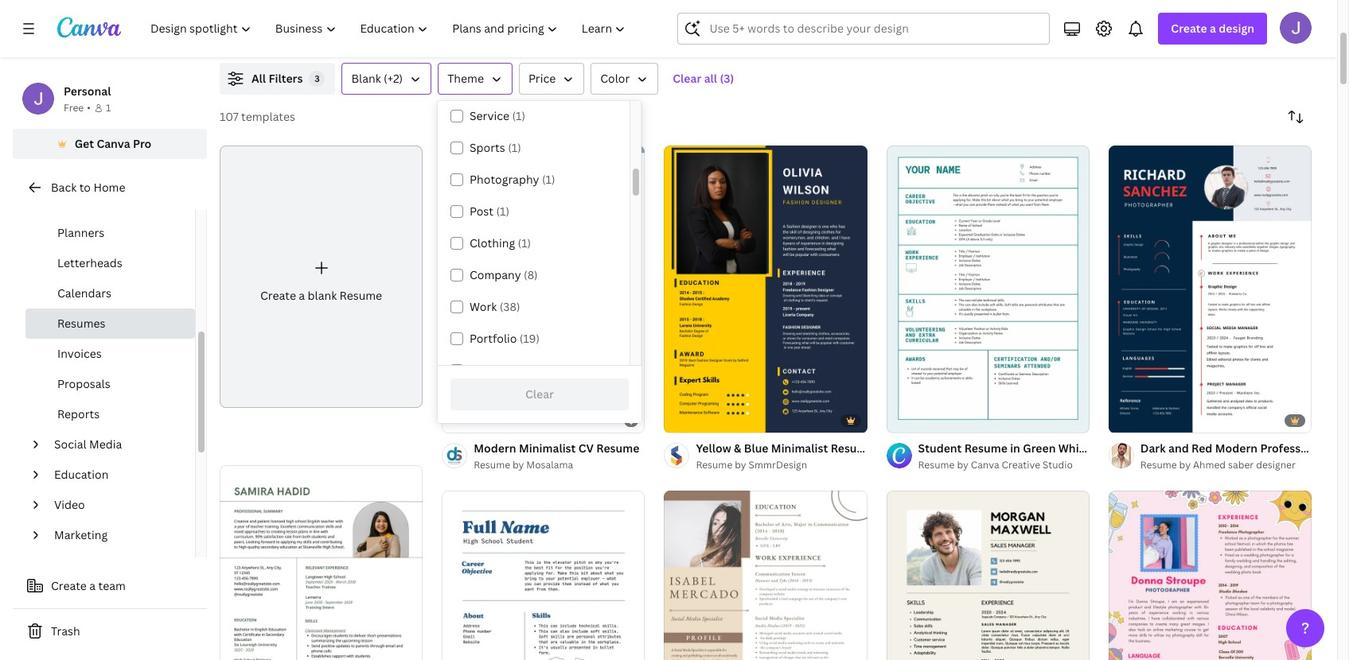 Task type: describe. For each thing, give the bounding box(es) containing it.
3 filter options selected element
[[309, 71, 325, 87]]

free •
[[64, 101, 91, 115]]

dark
[[1141, 441, 1166, 456]]

in
[[1010, 441, 1021, 456]]

create for create a team
[[51, 579, 87, 594]]

smmrdesign
[[749, 459, 807, 472]]

yellow & blue minimalist resume link
[[696, 440, 874, 458]]

theme button
[[438, 63, 513, 95]]

minimalist inside modern minimalist cv resume resume by mosalama
[[519, 441, 576, 456]]

back to home link
[[13, 172, 207, 204]]

post (1)
[[470, 204, 510, 219]]

by inside modern minimalist cv resume resume by mosalama
[[513, 459, 524, 472]]

by inside dark and red modern professional res resume by ahmed saber designer
[[1180, 459, 1191, 472]]

blank
[[308, 288, 337, 303]]

calendars link
[[25, 279, 195, 309]]

$
[[629, 415, 634, 427]]

create a design button
[[1159, 13, 1268, 45]]

vacancy
[[493, 363, 538, 378]]

saber
[[1229, 459, 1254, 472]]

graphs link
[[25, 188, 195, 218]]

(8)
[[524, 268, 538, 283]]

photography (1)
[[470, 172, 555, 187]]

modern minimalist cv resume resume by mosalama
[[474, 441, 640, 472]]

create a blank resume element
[[220, 146, 423, 409]]

&
[[734, 441, 742, 456]]

(1) for post (1)
[[496, 204, 510, 219]]

dark and red modern professional res link
[[1141, 440, 1350, 458]]

video
[[54, 498, 85, 513]]

(19)
[[520, 331, 540, 346]]

education link
[[48, 460, 186, 490]]

(1) for sports (1)
[[508, 140, 521, 155]]

sports
[[470, 140, 505, 155]]

yellow & blue minimalist resume resume by smmrdesign
[[696, 441, 874, 472]]

resume by mosalama link
[[474, 458, 640, 474]]

resume by ahmed saber designer link
[[1141, 458, 1312, 474]]

modern inside modern minimalist cv resume resume by mosalama
[[474, 441, 516, 456]]

canva inside student resume in green white lined style resume by canva creative studio
[[971, 459, 1000, 472]]

all
[[252, 71, 266, 86]]

trash
[[51, 624, 80, 639]]

a for blank
[[299, 288, 305, 303]]

mosalama
[[527, 459, 573, 472]]

resume down student
[[918, 459, 955, 472]]

work (38)
[[470, 299, 520, 314]]

invoices link
[[25, 339, 195, 369]]

clothing (1)
[[470, 236, 531, 251]]

templates
[[241, 109, 295, 124]]

(1) for photography (1)
[[542, 172, 555, 187]]

get canva pro button
[[13, 129, 207, 159]]

all filters
[[252, 71, 303, 86]]

social media
[[54, 437, 122, 452]]

Sort by button
[[1280, 101, 1312, 133]]

job
[[470, 363, 490, 378]]

proposals
[[57, 377, 110, 392]]

by inside student resume in green white lined style resume by canva creative studio
[[957, 459, 969, 472]]

create a design
[[1171, 21, 1255, 36]]

a for team
[[89, 579, 96, 594]]

(+2)
[[384, 71, 403, 86]]

to
[[79, 180, 91, 195]]

pink pastel photographer resume image
[[1109, 491, 1312, 661]]

student
[[918, 441, 962, 456]]

video link
[[48, 490, 186, 521]]

create for create a blank resume
[[260, 288, 296, 303]]

create for create a design
[[1171, 21, 1208, 36]]

resume up 'resume by canva creative studio' link
[[965, 441, 1008, 456]]

green
[[1023, 441, 1056, 456]]

resume down $
[[597, 441, 640, 456]]

creamy minimalist resume template image
[[664, 491, 868, 661]]

planners link
[[25, 218, 195, 248]]

company
[[470, 268, 521, 283]]

theme
[[448, 71, 484, 86]]

invoices
[[57, 346, 102, 361]]

portfolio (19)
[[470, 331, 540, 346]]

ahmed
[[1193, 459, 1226, 472]]

modern minimalist cv resume image
[[442, 146, 645, 433]]

resume down yellow on the bottom right of the page
[[696, 459, 733, 472]]

photography
[[470, 172, 539, 187]]

team
[[98, 579, 126, 594]]

(1) for clothing (1)
[[518, 236, 531, 251]]

job vacancy (10)
[[470, 363, 561, 378]]

create a team button
[[13, 571, 207, 603]]

blank (+2)
[[351, 71, 403, 86]]

reports link
[[25, 400, 195, 430]]



Task type: vqa. For each thing, say whether or not it's contained in the screenshot.
Follow
no



Task type: locate. For each thing, give the bounding box(es) containing it.
by inside yellow & blue minimalist resume resume by smmrdesign
[[735, 459, 747, 472]]

a inside create a blank resume element
[[299, 288, 305, 303]]

minimalist up resume by smmrdesign link
[[771, 441, 828, 456]]

1 by from the left
[[513, 459, 524, 472]]

graphs
[[57, 195, 96, 210]]

1 horizontal spatial clear
[[673, 71, 702, 86]]

(1) right "clothing"
[[518, 236, 531, 251]]

blank
[[351, 71, 381, 86]]

marketing
[[54, 528, 108, 543]]

res
[[1331, 441, 1350, 456]]

blank (+2) button
[[342, 63, 432, 95]]

top level navigation element
[[140, 13, 640, 45]]

beige and blue minimalist corporate resume image
[[887, 491, 1090, 661]]

2 vertical spatial a
[[89, 579, 96, 594]]

107 templates
[[220, 109, 295, 124]]

clear for clear all (3)
[[673, 71, 702, 86]]

2 modern from the left
[[1216, 441, 1258, 456]]

studio
[[1043, 459, 1073, 472]]

resume right the blank
[[340, 288, 382, 303]]

portfolio
[[470, 331, 517, 346]]

clear left all
[[673, 71, 702, 86]]

minimalist up mosalama at the bottom
[[519, 441, 576, 456]]

resume
[[340, 288, 382, 303], [597, 441, 640, 456], [831, 441, 874, 456], [965, 441, 1008, 456], [474, 459, 510, 472], [696, 459, 733, 472], [918, 459, 955, 472], [1141, 459, 1177, 472]]

0 horizontal spatial modern
[[474, 441, 516, 456]]

home
[[93, 180, 125, 195]]

1 horizontal spatial modern
[[1216, 441, 1258, 456]]

create
[[1171, 21, 1208, 36], [260, 288, 296, 303], [51, 579, 87, 594]]

canva left creative
[[971, 459, 1000, 472]]

0 horizontal spatial canva
[[97, 136, 130, 151]]

•
[[87, 101, 91, 115]]

a left the blank
[[299, 288, 305, 303]]

by left mosalama at the bottom
[[513, 459, 524, 472]]

0 horizontal spatial create
[[51, 579, 87, 594]]

canva inside 'button'
[[97, 136, 130, 151]]

social media link
[[48, 430, 186, 460]]

trash link
[[13, 616, 207, 648]]

(1) right the photography
[[542, 172, 555, 187]]

student resume in green white lined style image
[[887, 146, 1090, 433]]

yellow & blue minimalist resume image
[[664, 146, 868, 433]]

dark and red modern professional resume image
[[1109, 146, 1312, 433]]

1 horizontal spatial create
[[260, 288, 296, 303]]

resume left mosalama at the bottom
[[474, 459, 510, 472]]

0 horizontal spatial clear
[[525, 387, 554, 402]]

resume down dark
[[1141, 459, 1177, 472]]

0 horizontal spatial a
[[89, 579, 96, 594]]

dark and red modern professional res resume by ahmed saber designer
[[1141, 441, 1350, 472]]

by down student
[[957, 459, 969, 472]]

red
[[1192, 441, 1213, 456]]

1 vertical spatial create
[[260, 288, 296, 303]]

get canva pro
[[75, 136, 152, 151]]

student resume in green white lined style resume by canva creative studio
[[918, 441, 1154, 472]]

2 vertical spatial create
[[51, 579, 87, 594]]

free
[[64, 101, 84, 115]]

1 vertical spatial clear
[[525, 387, 554, 402]]

(1) right the 'sports'
[[508, 140, 521, 155]]

Search search field
[[710, 14, 1040, 44]]

2 by from the left
[[735, 459, 747, 472]]

0 vertical spatial canva
[[97, 136, 130, 151]]

yellow
[[696, 441, 731, 456]]

price
[[529, 71, 556, 86]]

sports (1)
[[470, 140, 521, 155]]

company (8)
[[470, 268, 538, 283]]

2 horizontal spatial create
[[1171, 21, 1208, 36]]

canva left pro
[[97, 136, 130, 151]]

pro
[[133, 136, 152, 151]]

(10)
[[540, 363, 561, 378]]

student resume in white dark blue lined style image
[[442, 491, 645, 661]]

jacob simon image
[[1280, 12, 1312, 44]]

a inside create a team button
[[89, 579, 96, 594]]

education
[[54, 467, 109, 482]]

lined
[[1093, 441, 1123, 456]]

style
[[1126, 441, 1154, 456]]

service (1)
[[470, 108, 525, 123]]

clear for clear
[[525, 387, 554, 402]]

work
[[470, 299, 497, 314]]

create inside create a team button
[[51, 579, 87, 594]]

personal
[[64, 84, 111, 99]]

service
[[470, 108, 510, 123]]

media
[[89, 437, 122, 452]]

create a team
[[51, 579, 126, 594]]

modern up the saber
[[1216, 441, 1258, 456]]

social
[[54, 437, 86, 452]]

resume by canva creative studio link
[[918, 458, 1090, 474]]

(1) right service
[[512, 108, 525, 123]]

2 horizontal spatial a
[[1210, 21, 1217, 36]]

clear all (3) button
[[665, 63, 742, 95]]

clear down (10)
[[525, 387, 554, 402]]

create left team
[[51, 579, 87, 594]]

(1) right post
[[496, 204, 510, 219]]

modern inside dark and red modern professional res resume by ahmed saber designer
[[1216, 441, 1258, 456]]

(1)
[[512, 108, 525, 123], [508, 140, 521, 155], [542, 172, 555, 187], [496, 204, 510, 219], [518, 236, 531, 251]]

minimalist
[[519, 441, 576, 456], [771, 441, 828, 456]]

letterheads link
[[25, 248, 195, 279]]

create left the blank
[[260, 288, 296, 303]]

0 vertical spatial create
[[1171, 21, 1208, 36]]

1 vertical spatial canva
[[971, 459, 1000, 472]]

clear all (3)
[[673, 71, 734, 86]]

clear
[[673, 71, 702, 86], [525, 387, 554, 402]]

4 by from the left
[[1180, 459, 1191, 472]]

letterheads
[[57, 256, 122, 271]]

minimalist inside yellow & blue minimalist resume resume by smmrdesign
[[771, 441, 828, 456]]

(38)
[[500, 299, 520, 314]]

get
[[75, 136, 94, 151]]

(1) for service (1)
[[512, 108, 525, 123]]

2 minimalist from the left
[[771, 441, 828, 456]]

color button
[[591, 63, 659, 95]]

1 horizontal spatial minimalist
[[771, 441, 828, 456]]

filters
[[269, 71, 303, 86]]

modern minimalist cv resume link
[[474, 440, 640, 458]]

1 vertical spatial a
[[299, 288, 305, 303]]

calendars
[[57, 286, 111, 301]]

creative
[[1002, 459, 1041, 472]]

student resume in green white lined style link
[[918, 440, 1154, 458]]

1 minimalist from the left
[[519, 441, 576, 456]]

a inside create a design dropdown button
[[1210, 21, 1217, 36]]

3
[[315, 72, 320, 84]]

resume inside dark and red modern professional res resume by ahmed saber designer
[[1141, 459, 1177, 472]]

create left design
[[1171, 21, 1208, 36]]

cv
[[579, 441, 594, 456]]

professional
[[1261, 441, 1328, 456]]

(3)
[[720, 71, 734, 86]]

proposals link
[[25, 369, 195, 400]]

create a blank resume link
[[220, 146, 423, 409]]

0 horizontal spatial minimalist
[[519, 441, 576, 456]]

post
[[470, 204, 494, 219]]

a
[[1210, 21, 1217, 36], [299, 288, 305, 303], [89, 579, 96, 594]]

1 modern from the left
[[474, 441, 516, 456]]

color
[[601, 71, 630, 86]]

a left team
[[89, 579, 96, 594]]

price button
[[519, 63, 585, 95]]

1 horizontal spatial canva
[[971, 459, 1000, 472]]

create inside create a blank resume element
[[260, 288, 296, 303]]

1 horizontal spatial a
[[299, 288, 305, 303]]

planners
[[57, 225, 104, 240]]

by down &
[[735, 459, 747, 472]]

0 vertical spatial clear
[[673, 71, 702, 86]]

modern up "resume by mosalama" link
[[474, 441, 516, 456]]

by down and
[[1180, 459, 1191, 472]]

resume up resume by smmrdesign link
[[831, 441, 874, 456]]

back to home
[[51, 180, 125, 195]]

a left design
[[1210, 21, 1217, 36]]

resume by smmrdesign link
[[696, 458, 868, 474]]

design
[[1219, 21, 1255, 36]]

blue
[[744, 441, 769, 456]]

a for design
[[1210, 21, 1217, 36]]

0 vertical spatial a
[[1210, 21, 1217, 36]]

None search field
[[678, 13, 1050, 45]]

english teacher entry level resume in white olive green simple and minimal style image
[[220, 466, 423, 661]]

3 by from the left
[[957, 459, 969, 472]]

white
[[1059, 441, 1090, 456]]

107
[[220, 109, 239, 124]]

create inside create a design dropdown button
[[1171, 21, 1208, 36]]

back
[[51, 180, 77, 195]]



